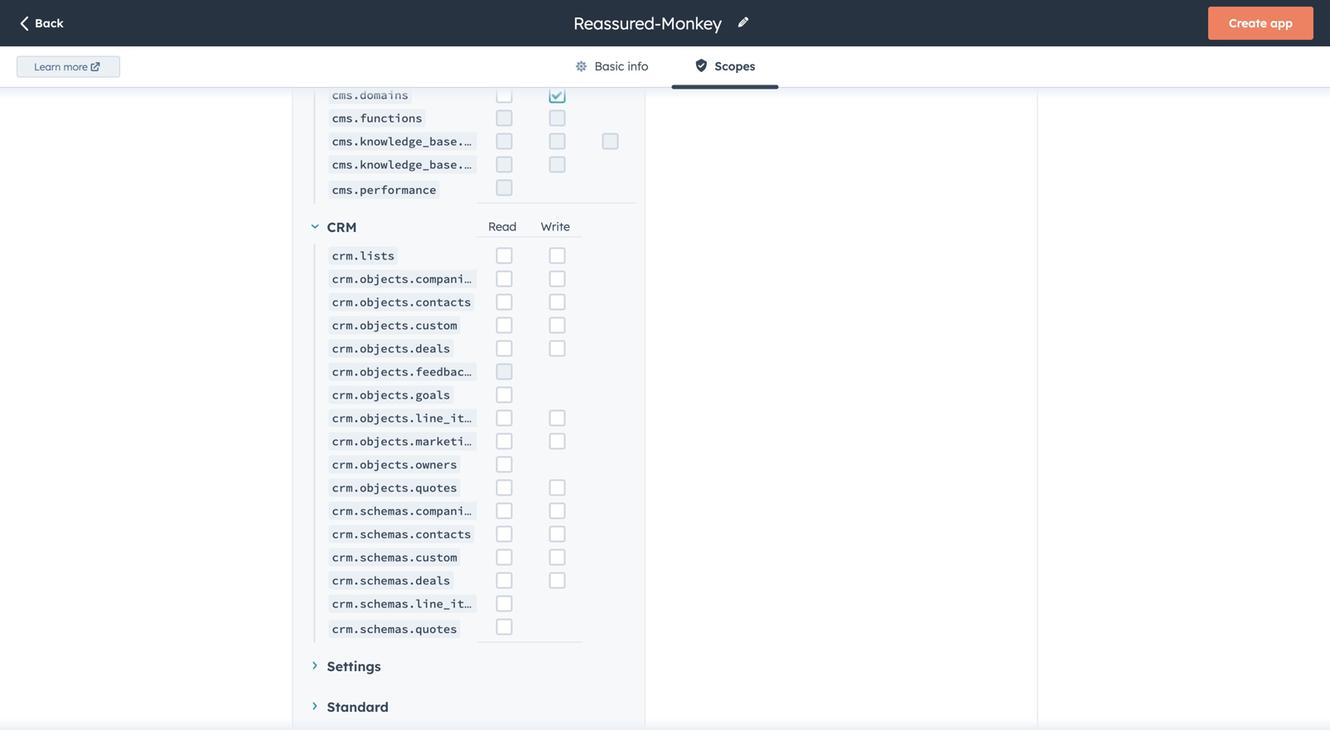 Task type: describe. For each thing, give the bounding box(es) containing it.
crm.schemas.line_items
[[332, 597, 485, 612]]

hubspot
[[632, 57, 681, 72]]

crm.objects.goals
[[332, 388, 451, 403]]

crm.objects.deals
[[332, 341, 451, 356]]

crm.objects.contacts
[[332, 295, 471, 310]]

1 horizontal spatial a
[[363, 57, 370, 72]]

import
[[27, 714, 65, 728]]

create app button
[[1209, 7, 1314, 40]]

secure
[[427, 57, 463, 72]]

back button
[[17, 15, 64, 33]]

basic info button
[[552, 46, 672, 87]]

learn more
[[34, 61, 88, 73]]

crm.objects.quotes
[[332, 481, 457, 495]]

create for create a private app
[[262, 144, 300, 158]]

app inside 'button'
[[359, 144, 381, 158]]

your
[[605, 57, 629, 72]]

import & export link
[[17, 705, 186, 731]]

back
[[35, 16, 64, 30]]

standard
[[327, 699, 389, 716]]

create a private app
[[262, 144, 381, 158]]

caret image
[[313, 662, 317, 670]]

crm
[[327, 219, 357, 236]]

what
[[278, 77, 307, 92]]

import & export
[[27, 714, 117, 728]]

crm.objects.companies
[[332, 272, 478, 286]]

1 to from the left
[[491, 57, 503, 72]]

api
[[539, 57, 560, 72]]

with
[[379, 77, 404, 92]]

can
[[336, 77, 357, 92]]

account.
[[684, 57, 731, 72]]

1 horizontal spatial you
[[340, 57, 360, 72]]

none field inside page section element
[[572, 12, 727, 34]]

powerful,
[[374, 57, 424, 72]]

0 horizontal spatial settings
[[27, 70, 94, 91]]

more
[[64, 61, 88, 73]]

learn what you can do with private apps link
[[241, 76, 499, 96]]

give
[[314, 57, 337, 72]]

1 vertical spatial apps
[[453, 77, 481, 92]]

scopes button
[[672, 46, 779, 89]]

create a private app button
[[241, 135, 402, 168]]

export
[[80, 714, 117, 728]]

create for create app
[[1230, 16, 1268, 30]]

make
[[506, 57, 536, 72]]

.
[[499, 77, 501, 92]]

learn more link
[[17, 56, 120, 78]]

0 vertical spatial private
[[408, 77, 449, 92]]

link opens in a new window image inside learn what you can do with private apps link
[[484, 80, 496, 92]]

0 vertical spatial apps
[[283, 57, 310, 72]]

dashboard
[[27, 25, 92, 39]]

dashboard link
[[0, 17, 102, 49]]

way
[[466, 57, 488, 72]]

settings button
[[313, 656, 625, 677]]



Task type: locate. For each thing, give the bounding box(es) containing it.
settings right caret icon
[[327, 658, 381, 675]]

0 horizontal spatial a
[[304, 144, 311, 158]]

basic info
[[595, 59, 649, 73]]

create inside button
[[1230, 16, 1268, 30]]

create inside 'button'
[[262, 144, 300, 158]]

caret image inside standard dropdown button
[[313, 703, 317, 710]]

0 vertical spatial app
[[1271, 16, 1294, 30]]

private inside 'button'
[[314, 144, 355, 158]]

0 horizontal spatial apps
[[283, 57, 310, 72]]

0 horizontal spatial you
[[311, 77, 332, 92]]

1 vertical spatial you
[[311, 77, 332, 92]]

0 horizontal spatial create
[[262, 144, 300, 158]]

write
[[541, 219, 570, 234]]

1 horizontal spatial learn
[[241, 77, 275, 92]]

crm.objects.marketing_events
[[332, 434, 527, 449]]

learn for learn what you can do with private apps
[[241, 77, 275, 92]]

1 vertical spatial learn
[[241, 77, 275, 92]]

crm.objects.line_items
[[332, 411, 485, 426]]

1 vertical spatial a
[[304, 144, 311, 158]]

app inside button
[[1271, 16, 1294, 30]]

private apps give you a powerful, secure way to make api calls to your hubspot account.
[[241, 57, 731, 72]]

app
[[1271, 16, 1294, 30], [359, 144, 381, 158]]

create
[[1230, 16, 1268, 30], [262, 144, 300, 158]]

a up do
[[363, 57, 370, 72]]

navigation
[[552, 46, 779, 89]]

cms.domains
[[332, 87, 409, 102]]

standard button
[[313, 697, 625, 718]]

1 horizontal spatial to
[[590, 57, 602, 72]]

1 link opens in a new window image from the top
[[484, 76, 496, 96]]

crm.objects.owners
[[332, 457, 457, 472]]

None field
[[572, 12, 727, 34]]

settings down dashboard
[[27, 70, 94, 91]]

2 link opens in a new window image from the top
[[484, 80, 496, 92]]

apps
[[283, 57, 310, 72], [453, 77, 481, 92]]

0 vertical spatial a
[[363, 57, 370, 72]]

crm.schemas.quotes
[[332, 622, 457, 637]]

crm.schemas.contacts
[[332, 527, 471, 542]]

0 vertical spatial you
[[340, 57, 360, 72]]

do
[[361, 77, 375, 92]]

cms.knowledge_base.articles
[[332, 134, 520, 149]]

link opens in a new window image
[[484, 76, 496, 96], [484, 80, 496, 92]]

1 vertical spatial caret image
[[313, 703, 317, 710]]

learn down private
[[241, 77, 275, 92]]

0 horizontal spatial app
[[359, 144, 381, 158]]

0 horizontal spatial learn
[[34, 61, 61, 73]]

private
[[408, 77, 449, 92], [314, 144, 355, 158]]

learn left more
[[34, 61, 61, 73]]

crm.objects.feedback_submissions
[[332, 364, 555, 379]]

0 vertical spatial create
[[1230, 16, 1268, 30]]

basic
[[595, 59, 625, 73]]

cms.functions
[[332, 111, 423, 126]]

create app
[[1230, 16, 1294, 30]]

learn inside page section element
[[34, 61, 61, 73]]

a inside 'button'
[[304, 144, 311, 158]]

1 horizontal spatial app
[[1271, 16, 1294, 30]]

caret image left crm
[[311, 225, 319, 229]]

learn
[[34, 61, 61, 73], [241, 77, 275, 92]]

caret image down caret icon
[[313, 703, 317, 710]]

crm.schemas.custom
[[332, 550, 457, 565]]

cms.knowledge_base.settings
[[332, 157, 520, 172]]

scopes
[[715, 59, 756, 73]]

1 horizontal spatial private
[[408, 77, 449, 92]]

caret image
[[311, 225, 319, 229], [313, 703, 317, 710]]

0 vertical spatial learn
[[34, 61, 61, 73]]

read
[[489, 219, 517, 234]]

learn for learn more
[[34, 61, 61, 73]]

a down what
[[304, 144, 311, 158]]

1 vertical spatial settings
[[327, 658, 381, 675]]

you down give
[[311, 77, 332, 92]]

0 horizontal spatial private
[[314, 144, 355, 158]]

navigation inside page section element
[[552, 46, 779, 89]]

0 horizontal spatial to
[[491, 57, 503, 72]]

apps down way
[[453, 77, 481, 92]]

apps up what
[[283, 57, 310, 72]]

1 vertical spatial private
[[314, 144, 355, 158]]

to right calls at left top
[[590, 57, 602, 72]]

1 vertical spatial app
[[359, 144, 381, 158]]

info
[[628, 59, 649, 73]]

page section element
[[0, 0, 1331, 89]]

to right way
[[491, 57, 503, 72]]

0 vertical spatial caret image
[[311, 225, 319, 229]]

&
[[69, 714, 77, 728]]

private
[[241, 57, 280, 72]]

2 to from the left
[[590, 57, 602, 72]]

to
[[491, 57, 503, 72], [590, 57, 602, 72]]

1 horizontal spatial apps
[[453, 77, 481, 92]]

private down cms.functions
[[314, 144, 355, 158]]

crm.schemas.companies
[[332, 504, 478, 519]]

crm.objects.custom
[[332, 318, 457, 333]]

settings
[[27, 70, 94, 91], [327, 658, 381, 675]]

calls
[[563, 57, 587, 72]]

1 horizontal spatial settings
[[327, 658, 381, 675]]

crm.lists
[[332, 248, 395, 263]]

you up can
[[340, 57, 360, 72]]

crm.schemas.deals
[[332, 573, 451, 588]]

0 vertical spatial settings
[[27, 70, 94, 91]]

alert
[[241, 201, 1303, 434]]

learn what you can do with private apps
[[241, 77, 481, 92]]

private down secure at the left top of the page
[[408, 77, 449, 92]]

cms.performance
[[332, 182, 437, 197]]

1 horizontal spatial create
[[1230, 16, 1268, 30]]

a
[[363, 57, 370, 72], [304, 144, 311, 158]]

settings inside dropdown button
[[327, 658, 381, 675]]

you
[[340, 57, 360, 72], [311, 77, 332, 92]]

1 vertical spatial create
[[262, 144, 300, 158]]

navigation containing basic info
[[552, 46, 779, 89]]



Task type: vqa. For each thing, say whether or not it's contained in the screenshot.
crm.schemas.custom at the left bottom of the page
yes



